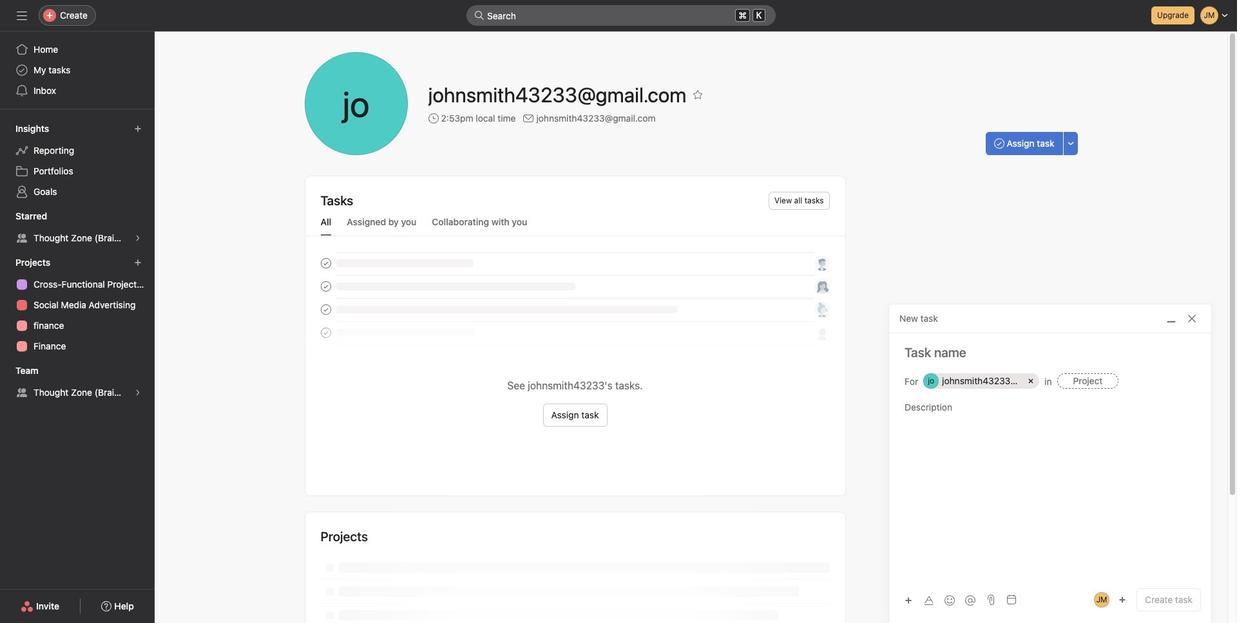 Task type: vqa. For each thing, say whether or not it's contained in the screenshot.
TASK NAME "TEXT FIELD" in test one cell
no



Task type: describe. For each thing, give the bounding box(es) containing it.
more options image
[[1067, 140, 1075, 148]]

insert an object image
[[905, 597, 912, 605]]

prominent image
[[474, 10, 485, 21]]

tasks tabs tab list
[[305, 215, 845, 236]]

add to starred image
[[693, 90, 703, 100]]

projects element
[[0, 251, 155, 360]]

close image
[[1187, 314, 1197, 324]]

attach a file or paste an image image
[[986, 595, 996, 606]]

at mention image
[[965, 596, 976, 606]]

add or remove collaborators from this task image
[[1119, 597, 1126, 604]]

teams element
[[0, 360, 155, 406]]

select due date image
[[1007, 595, 1017, 606]]

minimize image
[[1166, 314, 1177, 324]]

see details, thought zone (brainstorm space) image for the teams element
[[134, 389, 142, 397]]



Task type: locate. For each thing, give the bounding box(es) containing it.
global element
[[0, 32, 155, 109]]

new insights image
[[134, 125, 142, 133]]

Task name text field
[[889, 344, 1211, 362]]

2 see details, thought zone (brainstorm space) image from the top
[[134, 389, 142, 397]]

None field
[[467, 5, 776, 26]]

see details, thought zone (brainstorm space) image for starred element
[[134, 235, 142, 242]]

Search tasks, projects, and more text field
[[467, 5, 776, 26]]

see details, thought zone (brainstorm space) image inside starred element
[[134, 235, 142, 242]]

see details, thought zone (brainstorm space) image
[[134, 235, 142, 242], [134, 389, 142, 397]]

see details, thought zone (brainstorm space) image inside the teams element
[[134, 389, 142, 397]]

formatting image
[[924, 596, 934, 606]]

emoji image
[[945, 596, 955, 606]]

hide sidebar image
[[17, 10, 27, 21]]

new project or portfolio image
[[134, 259, 142, 267]]

dialog
[[889, 305, 1211, 624]]

insights element
[[0, 117, 155, 205]]

1 vertical spatial see details, thought zone (brainstorm space) image
[[134, 389, 142, 397]]

toolbar
[[900, 591, 982, 610]]

1 see details, thought zone (brainstorm space) image from the top
[[134, 235, 142, 242]]

0 vertical spatial see details, thought zone (brainstorm space) image
[[134, 235, 142, 242]]

starred element
[[0, 205, 155, 251]]



